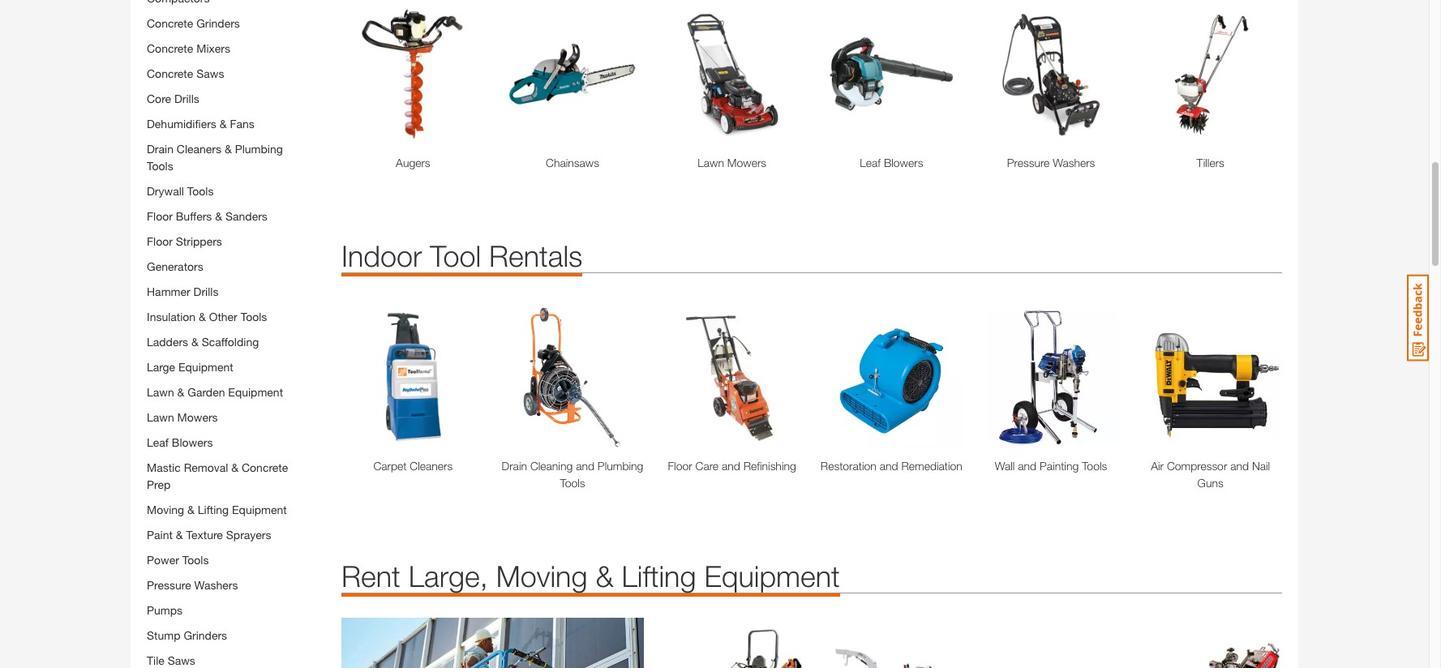 Task type: vqa. For each thing, say whether or not it's contained in the screenshot.
Tillers "link"
yes



Task type: locate. For each thing, give the bounding box(es) containing it.
0 vertical spatial saws
[[196, 67, 224, 81]]

0 horizontal spatial pressure
[[147, 579, 191, 593]]

0 vertical spatial drills
[[174, 92, 199, 106]]

dehumidifiers & fans link
[[147, 117, 255, 131]]

0 vertical spatial pressure washers
[[1007, 156, 1096, 170]]

cleaners right carpet
[[410, 459, 453, 473]]

dehumidifiers & fans
[[147, 117, 255, 131]]

floor strippers link
[[147, 235, 222, 249]]

drain cleaning and plumbing tools link
[[501, 457, 644, 491]]

and left nail
[[1231, 459, 1249, 473]]

1 vertical spatial plumbing
[[598, 459, 644, 473]]

4 and from the left
[[1018, 459, 1037, 473]]

pumps link
[[147, 604, 183, 618]]

and right cleaning
[[576, 459, 595, 473]]

0 vertical spatial leaf blowers
[[860, 156, 924, 170]]

painting
[[1040, 459, 1079, 473]]

1 horizontal spatial moving
[[496, 559, 588, 594]]

0 vertical spatial plumbing
[[235, 142, 283, 156]]

0 vertical spatial floor
[[147, 210, 173, 223]]

and
[[576, 459, 595, 473], [722, 459, 741, 473], [880, 459, 899, 473], [1018, 459, 1037, 473], [1231, 459, 1249, 473]]

tools right painting
[[1082, 459, 1108, 473]]

and right care
[[722, 459, 741, 473]]

1 horizontal spatial leaf
[[860, 156, 881, 170]]

2 vertical spatial lawn
[[147, 411, 174, 425]]

0 vertical spatial drain
[[147, 142, 174, 156]]

1 vertical spatial leaf blowers link
[[147, 436, 213, 450]]

0 horizontal spatial lawn mowers link
[[147, 411, 218, 425]]

plumbing down fans
[[235, 142, 283, 156]]

cleaners
[[177, 142, 222, 156], [410, 459, 453, 473]]

concrete up concrete saws
[[147, 42, 193, 55]]

drain for drain cleaners & plumbing tools
[[147, 142, 174, 156]]

generators
[[147, 260, 203, 274]]

1 vertical spatial lawn
[[147, 386, 174, 399]]

leaf
[[860, 156, 881, 170], [147, 436, 169, 450]]

1 vertical spatial drain
[[502, 459, 527, 473]]

saws for tile saws
[[168, 654, 195, 668]]

0 horizontal spatial pressure washers
[[147, 579, 238, 593]]

0 vertical spatial moving
[[147, 503, 184, 517]]

1 horizontal spatial lawn mowers
[[698, 156, 767, 170]]

core
[[147, 92, 171, 106]]

grinders
[[196, 17, 240, 30], [184, 629, 227, 643]]

sprayers
[[226, 528, 271, 542]]

plumbing for drain cleaning and plumbing tools
[[598, 459, 644, 473]]

tools up drywall
[[147, 159, 173, 173]]

drills up insulation & other tools at the top left of the page
[[194, 285, 219, 299]]

0 horizontal spatial mowers
[[177, 411, 218, 425]]

1 vertical spatial lawn mowers link
[[147, 411, 218, 425]]

0 vertical spatial lawn mowers link
[[661, 154, 804, 171]]

and for air
[[1231, 459, 1249, 473]]

floor down drywall
[[147, 210, 173, 223]]

lawn mowers link
[[661, 154, 804, 171], [147, 411, 218, 425]]

rent carpet cleaners image
[[342, 306, 485, 449]]

garden
[[188, 386, 225, 399]]

0 horizontal spatial leaf
[[147, 436, 169, 450]]

rent restoration and remediation image
[[820, 306, 964, 449]]

concrete
[[147, 17, 193, 30], [147, 42, 193, 55], [147, 67, 193, 81], [242, 461, 288, 475]]

1 vertical spatial washers
[[194, 579, 238, 593]]

0 vertical spatial lawn mowers
[[698, 156, 767, 170]]

sanders
[[226, 210, 268, 223]]

1 horizontal spatial pressure
[[1007, 156, 1050, 170]]

1 vertical spatial cleaners
[[410, 459, 453, 473]]

concrete for concrete saws
[[147, 67, 193, 81]]

1 horizontal spatial pressure washers
[[1007, 156, 1096, 170]]

0 horizontal spatial washers
[[194, 579, 238, 593]]

1 horizontal spatial leaf blowers link
[[820, 154, 964, 171]]

0 vertical spatial pressure
[[1007, 156, 1050, 170]]

cleaners inside drain cleaners & plumbing tools
[[177, 142, 222, 156]]

lifting
[[198, 503, 229, 517], [622, 559, 696, 594]]

0 vertical spatial cleaners
[[177, 142, 222, 156]]

0 vertical spatial grinders
[[196, 17, 240, 30]]

grinders for stump grinders
[[184, 629, 227, 643]]

drain left cleaning
[[502, 459, 527, 473]]

mastic removal & concrete prep link
[[147, 461, 288, 492]]

1 horizontal spatial saws
[[196, 67, 224, 81]]

drain
[[147, 142, 174, 156], [502, 459, 527, 473]]

rent pressure washers image
[[980, 3, 1123, 146]]

floor for floor strippers
[[147, 235, 173, 249]]

concrete for concrete grinders
[[147, 17, 193, 30]]

5 and from the left
[[1231, 459, 1249, 473]]

0 vertical spatial blowers
[[884, 156, 924, 170]]

saws down stump grinders link
[[168, 654, 195, 668]]

texture
[[186, 528, 223, 542]]

1 and from the left
[[576, 459, 595, 473]]

cleaners inside "link"
[[410, 459, 453, 473]]

drills for core drills
[[174, 92, 199, 106]]

plumbing inside drain cleaning and plumbing tools
[[598, 459, 644, 473]]

and right wall
[[1018, 459, 1037, 473]]

1 vertical spatial saws
[[168, 654, 195, 668]]

drain for drain cleaning and plumbing tools
[[502, 459, 527, 473]]

0 horizontal spatial drain
[[147, 142, 174, 156]]

1 vertical spatial blowers
[[172, 436, 213, 450]]

0 horizontal spatial pressure washers link
[[147, 579, 238, 593]]

drills down concrete saws
[[174, 92, 199, 106]]

0 vertical spatial washers
[[1053, 156, 1096, 170]]

drain down dehumidifiers
[[147, 142, 174, 156]]

floor left care
[[668, 459, 693, 473]]

concrete up 'concrete mixers' "link"
[[147, 17, 193, 30]]

core drills
[[147, 92, 199, 106]]

care
[[696, 459, 719, 473]]

1 horizontal spatial leaf blowers
[[860, 156, 924, 170]]

1 horizontal spatial blowers
[[884, 156, 924, 170]]

insulation & other tools link
[[147, 310, 267, 324]]

floor buffers & sanders
[[147, 210, 268, 223]]

1 vertical spatial grinders
[[184, 629, 227, 643]]

rent landscaping equipment image
[[820, 626, 964, 669]]

concrete up 'core drills' link in the top left of the page
[[147, 67, 193, 81]]

1 vertical spatial drills
[[194, 285, 219, 299]]

ladders & scaffolding link
[[147, 335, 259, 349]]

floor care and refinishing link
[[661, 457, 804, 474]]

saws
[[196, 67, 224, 81], [168, 654, 195, 668]]

mixers
[[196, 42, 230, 55]]

fans
[[230, 117, 255, 131]]

1 horizontal spatial lifting
[[622, 559, 696, 594]]

tile
[[147, 654, 165, 668]]

saws down mixers on the left of page
[[196, 67, 224, 81]]

tools
[[147, 159, 173, 173], [187, 184, 214, 198], [241, 310, 267, 324], [1082, 459, 1108, 473], [560, 476, 585, 490], [182, 554, 209, 567]]

0 horizontal spatial leaf blowers
[[147, 436, 213, 450]]

grinders up mixers on the left of page
[[196, 17, 240, 30]]

0 vertical spatial leaf
[[860, 156, 881, 170]]

0 horizontal spatial plumbing
[[235, 142, 283, 156]]

0 horizontal spatial lifting
[[198, 503, 229, 517]]

concrete mixers link
[[147, 42, 230, 55]]

buffers
[[176, 210, 212, 223]]

tools inside drain cleaners & plumbing tools
[[147, 159, 173, 173]]

1 vertical spatial pressure washers
[[147, 579, 238, 593]]

restoration and remediation
[[821, 459, 963, 473]]

1 vertical spatial leaf
[[147, 436, 169, 450]]

lawn & garden equipment
[[147, 386, 283, 399]]

concrete inside mastic removal & concrete prep
[[242, 461, 288, 475]]

plumbing right cleaning
[[598, 459, 644, 473]]

1 vertical spatial leaf blowers
[[147, 436, 213, 450]]

lawn
[[698, 156, 724, 170], [147, 386, 174, 399], [147, 411, 174, 425]]

1 vertical spatial pressure
[[147, 579, 191, 593]]

1 vertical spatial lifting
[[622, 559, 696, 594]]

rent augers image
[[342, 3, 485, 146]]

leaf blowers link
[[820, 154, 964, 171], [147, 436, 213, 450]]

drain inside drain cleaning and plumbing tools
[[502, 459, 527, 473]]

1 vertical spatial floor
[[147, 235, 173, 249]]

carpet
[[374, 459, 407, 473]]

0 horizontal spatial lawn mowers
[[147, 411, 218, 425]]

tools down cleaning
[[560, 476, 585, 490]]

1 horizontal spatial plumbing
[[598, 459, 644, 473]]

augers link
[[342, 154, 485, 171]]

2 and from the left
[[722, 459, 741, 473]]

0 horizontal spatial leaf blowers link
[[147, 436, 213, 450]]

1 horizontal spatial drain
[[502, 459, 527, 473]]

drain inside drain cleaners & plumbing tools
[[147, 142, 174, 156]]

& inside mastic removal & concrete prep
[[231, 461, 239, 475]]

plumbing inside drain cleaners & plumbing tools
[[235, 142, 283, 156]]

chainsaws
[[546, 156, 600, 170]]

plumbing
[[235, 142, 283, 156], [598, 459, 644, 473]]

1 horizontal spatial mowers
[[728, 156, 767, 170]]

other
[[209, 310, 238, 324]]

hammer drills link
[[147, 285, 219, 299]]

and right restoration
[[880, 459, 899, 473]]

concrete saws
[[147, 67, 224, 81]]

rent
[[342, 559, 401, 594]]

floor
[[147, 210, 173, 223], [147, 235, 173, 249], [668, 459, 693, 473]]

cleaning
[[531, 459, 573, 473]]

0 horizontal spatial cleaners
[[177, 142, 222, 156]]

grinders right stump
[[184, 629, 227, 643]]

concrete for concrete mixers
[[147, 42, 193, 55]]

air compressor and nail guns link
[[1139, 457, 1283, 491]]

rent large, moving & lifting equipment
[[342, 559, 840, 594]]

lawn mowers
[[698, 156, 767, 170], [147, 411, 218, 425]]

mowers
[[728, 156, 767, 170], [177, 411, 218, 425]]

tillers link
[[1139, 154, 1283, 171]]

1 horizontal spatial cleaners
[[410, 459, 453, 473]]

1 vertical spatial lawn mowers
[[147, 411, 218, 425]]

moving & lifting equipment link
[[147, 503, 287, 517]]

wall and painting tools link
[[980, 457, 1123, 474]]

0 horizontal spatial saws
[[168, 654, 195, 668]]

& inside drain cleaners & plumbing tools
[[225, 142, 232, 156]]

2 vertical spatial floor
[[668, 459, 693, 473]]

power
[[147, 554, 179, 567]]

concrete right removal
[[242, 461, 288, 475]]

1 vertical spatial pressure washers link
[[147, 579, 238, 593]]

and inside drain cleaning and plumbing tools
[[576, 459, 595, 473]]

1 horizontal spatial pressure washers link
[[980, 154, 1123, 171]]

cleaners for carpet
[[410, 459, 453, 473]]

cleaners down dehumidifiers & fans
[[177, 142, 222, 156]]

leaf for the topmost leaf blowers link
[[860, 156, 881, 170]]

1 horizontal spatial washers
[[1053, 156, 1096, 170]]

leaf blowers for the bottommost leaf blowers link
[[147, 436, 213, 450]]

0 horizontal spatial blowers
[[172, 436, 213, 450]]

floor up the generators
[[147, 235, 173, 249]]

lawn & garden equipment link
[[147, 386, 283, 399]]

and inside air compressor and nail guns
[[1231, 459, 1249, 473]]

restoration
[[821, 459, 877, 473]]



Task type: describe. For each thing, give the bounding box(es) containing it.
rent stump grinders image
[[1139, 626, 1283, 669]]

mastic
[[147, 461, 181, 475]]

paint & texture sprayers link
[[147, 528, 271, 542]]

rent tillers image
[[1139, 3, 1283, 146]]

insulation
[[147, 310, 196, 324]]

floor care and refinishing image
[[661, 306, 804, 449]]

compressor
[[1167, 459, 1228, 473]]

tools down texture
[[182, 554, 209, 567]]

rent aerial equipment image
[[342, 618, 644, 669]]

tools inside 'link'
[[1082, 459, 1108, 473]]

mastic removal & concrete prep
[[147, 461, 288, 492]]

ladders & scaffolding
[[147, 335, 259, 349]]

carpet cleaners link
[[342, 457, 485, 474]]

restoration and remediation link
[[820, 457, 964, 474]]

air compressor and nail guns
[[1151, 459, 1271, 490]]

floor for floor care and refinishing
[[668, 459, 693, 473]]

rent air compressor and nail guns image
[[1139, 306, 1283, 449]]

concrete saws link
[[147, 67, 224, 81]]

3 and from the left
[[880, 459, 899, 473]]

insulation & other tools
[[147, 310, 267, 324]]

1 horizontal spatial lawn mowers link
[[661, 154, 804, 171]]

concrete mixers
[[147, 42, 230, 55]]

1 vertical spatial moving
[[496, 559, 588, 594]]

tool
[[430, 239, 481, 273]]

drills for hammer drills
[[194, 285, 219, 299]]

and inside 'link'
[[1018, 459, 1037, 473]]

tile saws
[[147, 654, 195, 668]]

refinishing
[[744, 459, 797, 473]]

floor care and refinishing
[[668, 459, 797, 473]]

large equipment
[[147, 361, 233, 374]]

carpet cleaners
[[374, 459, 453, 473]]

prep
[[147, 478, 171, 492]]

wall
[[995, 459, 1015, 473]]

and for drain
[[576, 459, 595, 473]]

rent lawn mowers image
[[661, 3, 804, 146]]

leaf blowers for the topmost leaf blowers link
[[860, 156, 924, 170]]

leaf for the bottommost leaf blowers link
[[147, 436, 169, 450]]

feedback link image
[[1408, 274, 1430, 362]]

dehumidifiers
[[147, 117, 217, 131]]

chainsaws link
[[501, 154, 644, 171]]

large,
[[409, 559, 488, 594]]

1 vertical spatial mowers
[[177, 411, 218, 425]]

and for floor
[[722, 459, 741, 473]]

large equipment link
[[147, 361, 233, 374]]

0 vertical spatial lawn
[[698, 156, 724, 170]]

drain cleaning and plumbing tools
[[502, 459, 644, 490]]

floor buffers & sanders link
[[147, 210, 268, 223]]

0 vertical spatial leaf blowers link
[[820, 154, 964, 171]]

hammer drills
[[147, 285, 219, 299]]

rent drain cleaning and plumbing tools image
[[501, 306, 644, 449]]

ladders
[[147, 335, 188, 349]]

drywall tools link
[[147, 184, 214, 198]]

wall and painting tools
[[995, 459, 1108, 473]]

tools inside drain cleaning and plumbing tools
[[560, 476, 585, 490]]

core drills link
[[147, 92, 199, 106]]

plumbing for drain cleaners & plumbing tools
[[235, 142, 283, 156]]

removal
[[184, 461, 228, 475]]

guns
[[1198, 476, 1224, 490]]

rent wall and painting tools image
[[980, 306, 1123, 449]]

rentals
[[489, 239, 583, 273]]

large
[[147, 361, 175, 374]]

floor strippers
[[147, 235, 222, 249]]

augers
[[396, 156, 431, 170]]

hammer
[[147, 285, 190, 299]]

power tools link
[[147, 554, 209, 567]]

stump grinders link
[[147, 629, 227, 643]]

0 horizontal spatial moving
[[147, 503, 184, 517]]

tile saws link
[[147, 654, 195, 668]]

cleaners for drain
[[177, 142, 222, 156]]

scaffolding
[[202, 335, 259, 349]]

saws for concrete saws
[[196, 67, 224, 81]]

floor for floor buffers & sanders
[[147, 210, 173, 223]]

stump
[[147, 629, 181, 643]]

concrete grinders link
[[147, 17, 240, 30]]

paint & texture sprayers
[[147, 528, 271, 542]]

drain cleaners & plumbing tools link
[[147, 142, 283, 173]]

nail
[[1253, 459, 1271, 473]]

power tools
[[147, 554, 209, 567]]

rent leaf blowers image
[[820, 3, 964, 146]]

indoor
[[342, 239, 422, 273]]

tools up buffers
[[187, 184, 214, 198]]

drywall tools
[[147, 184, 214, 198]]

drywall
[[147, 184, 184, 198]]

tillers
[[1197, 156, 1225, 170]]

strippers
[[176, 235, 222, 249]]

air
[[1151, 459, 1164, 473]]

0 vertical spatial mowers
[[728, 156, 767, 170]]

pumps
[[147, 604, 183, 618]]

grinders for concrete grinders
[[196, 17, 240, 30]]

generators link
[[147, 260, 203, 274]]

stump grinders
[[147, 629, 227, 643]]

0 vertical spatial pressure washers link
[[980, 154, 1123, 171]]

moving & lifting equipment
[[147, 503, 287, 517]]

drain cleaners & plumbing tools
[[147, 142, 283, 173]]

remediation
[[902, 459, 963, 473]]

concrete grinders
[[147, 17, 240, 30]]

rent chainsaws image
[[501, 3, 644, 146]]

tools right other
[[241, 310, 267, 324]]

indoor tool rentals
[[342, 239, 583, 273]]

0 vertical spatial lifting
[[198, 503, 229, 517]]

rent earthmoving equipment image
[[661, 626, 804, 669]]



